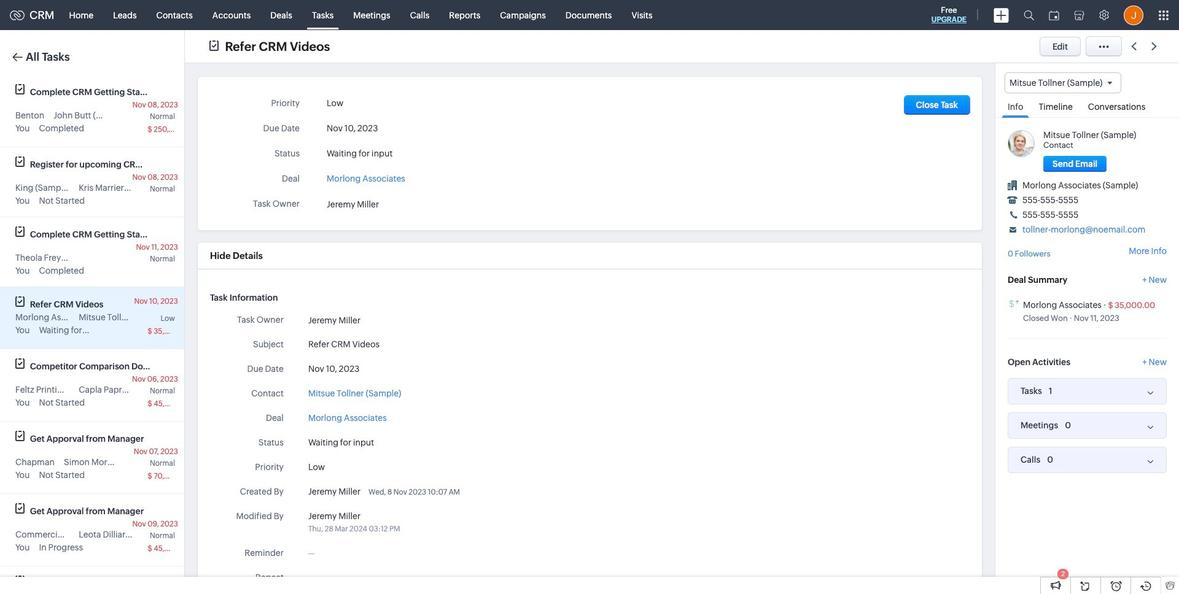 Task type: locate. For each thing, give the bounding box(es) containing it.
create menu image
[[994, 8, 1009, 22]]

search element
[[1017, 0, 1042, 30]]

next record image
[[1152, 42, 1160, 50]]

None field
[[1005, 72, 1122, 94]]

search image
[[1024, 10, 1035, 20]]

None button
[[1044, 156, 1107, 172]]

profile element
[[1117, 0, 1151, 30]]

profile image
[[1124, 5, 1144, 25]]



Task type: vqa. For each thing, say whether or not it's contained in the screenshot.
Search Text Box
no



Task type: describe. For each thing, give the bounding box(es) containing it.
previous record image
[[1132, 42, 1137, 50]]

logo image
[[10, 10, 25, 20]]

create menu element
[[987, 0, 1017, 30]]

calendar image
[[1049, 10, 1060, 20]]



